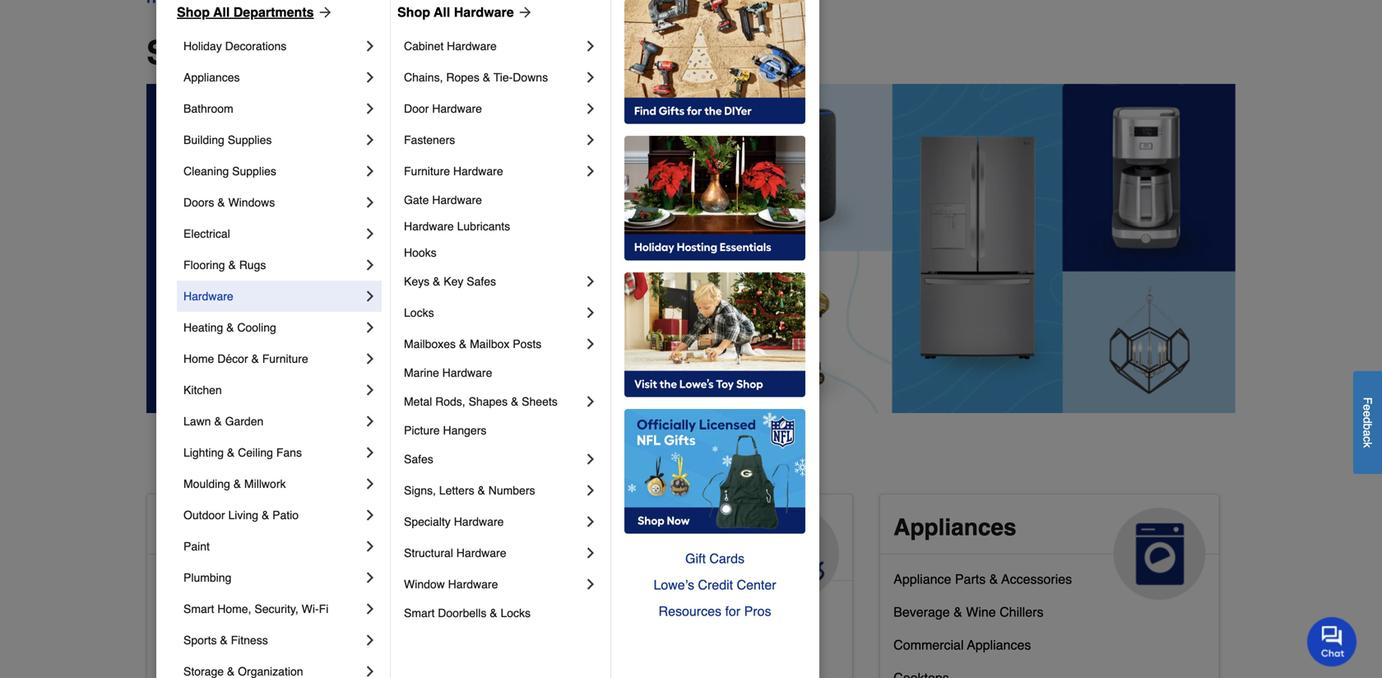 Task type: vqa. For each thing, say whether or not it's contained in the screenshot.
Keys on the top left of the page
yes



Task type: locate. For each thing, give the bounding box(es) containing it.
& left the millwork
[[233, 477, 241, 490]]

livestock supplies
[[527, 598, 636, 613]]

3 accessible from the top
[[160, 604, 223, 620]]

sheets
[[522, 395, 558, 408]]

2 vertical spatial supplies
[[586, 598, 636, 613]]

accessible bathroom link
[[160, 568, 284, 601]]

chevron right image for holiday decorations
[[362, 38, 379, 54]]

holiday hosting essentials. image
[[625, 136, 806, 261]]

furniture up gate
[[404, 165, 450, 178]]

1 vertical spatial home
[[287, 514, 351, 541]]

1 horizontal spatial smart
[[404, 606, 435, 620]]

commercial appliances link
[[894, 634, 1031, 666]]

resources for pros
[[659, 604, 771, 619]]

gate hardware link
[[404, 187, 599, 213]]

& left key
[[433, 275, 441, 288]]

0 vertical spatial furniture
[[404, 165, 450, 178]]

1 horizontal spatial shop
[[397, 5, 430, 20]]

& inside keys & key safes link
[[433, 275, 441, 288]]

pet up "lowe's"
[[633, 514, 669, 541]]

metal
[[404, 395, 432, 408]]

& left rugs
[[228, 258, 236, 272]]

beds,
[[551, 631, 584, 646]]

2 horizontal spatial all
[[434, 5, 450, 20]]

1 vertical spatial appliances
[[894, 514, 1017, 541]]

2 vertical spatial appliances
[[967, 637, 1031, 653]]

décor
[[217, 352, 248, 365]]

hardware for gate hardware
[[432, 193, 482, 207]]

chevron right image
[[362, 38, 379, 54], [362, 100, 379, 117], [362, 163, 379, 179], [583, 163, 599, 179], [362, 194, 379, 211], [362, 257, 379, 273], [583, 273, 599, 290], [583, 304, 599, 321], [362, 319, 379, 336], [583, 336, 599, 352], [362, 382, 379, 398], [583, 393, 599, 410], [362, 413, 379, 430], [362, 444, 379, 461], [583, 451, 599, 467], [583, 513, 599, 530], [583, 545, 599, 561], [362, 601, 379, 617], [362, 632, 379, 648], [362, 663, 379, 678]]

accessible inside "link"
[[160, 514, 281, 541]]

window hardware
[[404, 578, 498, 591]]

millwork
[[244, 477, 286, 490]]

0 vertical spatial departments
[[233, 5, 314, 20]]

smart doorbells & locks
[[404, 606, 531, 620]]

shop up holiday
[[177, 5, 210, 20]]

1 horizontal spatial safes
[[467, 275, 496, 288]]

cabinet hardware
[[404, 39, 497, 53]]

& right animal
[[610, 514, 627, 541]]

windows
[[228, 196, 275, 209]]

hardware down mailboxes & mailbox posts
[[442, 366, 492, 379]]

departments up door
[[288, 34, 489, 72]]

hardware down signs, letters & numbers
[[454, 515, 504, 528]]

& inside smart doorbells & locks link
[[490, 606, 498, 620]]

& inside heating & cooling link
[[226, 321, 234, 334]]

1 horizontal spatial furniture
[[404, 165, 450, 178]]

accessible home link
[[147, 495, 486, 600]]

supplies up windows
[[232, 165, 276, 178]]

marine hardware
[[404, 366, 492, 379]]

chevron right image for electrical
[[362, 225, 379, 242]]

hardware for cabinet hardware
[[447, 39, 497, 53]]

0 vertical spatial supplies
[[228, 133, 272, 146]]

4 accessible from the top
[[160, 637, 223, 653]]

chevron right image for home décor & furniture
[[362, 351, 379, 367]]

appliances link down decorations
[[184, 62, 362, 93]]

tie-
[[494, 71, 513, 84]]

& left mailbox
[[459, 337, 467, 351]]

e up b
[[1361, 411, 1375, 417]]

downs
[[513, 71, 548, 84]]

window hardware link
[[404, 569, 583, 600]]

hardware lubricants link
[[404, 213, 599, 239]]

smart home, security, wi-fi link
[[184, 593, 362, 625]]

chevron right image
[[583, 38, 599, 54], [362, 69, 379, 86], [583, 69, 599, 86], [583, 100, 599, 117], [362, 132, 379, 148], [583, 132, 599, 148], [362, 225, 379, 242], [362, 288, 379, 304], [362, 351, 379, 367], [362, 476, 379, 492], [583, 482, 599, 499], [362, 507, 379, 523], [362, 538, 379, 555], [362, 569, 379, 586], [583, 576, 599, 592]]

& inside outdoor living & patio link
[[262, 509, 269, 522]]

all for shop all departments
[[237, 34, 279, 72]]

picture
[[404, 424, 440, 437]]

cabinet hardware link
[[404, 30, 583, 62]]

entry
[[227, 637, 258, 653]]

0 vertical spatial home
[[184, 352, 214, 365]]

chains, ropes & tie-downs link
[[404, 62, 583, 93]]

supplies up houses,
[[586, 598, 636, 613]]

arrow right image
[[314, 4, 334, 21]]

appliances link up chillers
[[881, 495, 1219, 600]]

0 vertical spatial appliances
[[184, 71, 240, 84]]

chains,
[[404, 71, 443, 84]]

0 vertical spatial locks
[[404, 306, 434, 319]]

& inside animal & pet care
[[610, 514, 627, 541]]

& right entry
[[261, 637, 270, 653]]

hardware up hardware lubricants
[[432, 193, 482, 207]]

all up holiday decorations
[[213, 5, 230, 20]]

supplies up cleaning supplies
[[228, 133, 272, 146]]

metal rods, shapes & sheets
[[404, 395, 558, 408]]

0 horizontal spatial appliances link
[[184, 62, 362, 93]]

1 shop from the left
[[177, 5, 210, 20]]

& left wine at right
[[954, 604, 963, 620]]

specialty hardware
[[404, 515, 504, 528]]

0 horizontal spatial furniture
[[262, 352, 308, 365]]

accessible bedroom
[[160, 604, 280, 620]]

beverage & wine chillers
[[894, 604, 1044, 620]]

0 horizontal spatial all
[[213, 5, 230, 20]]

accessible entry & home link
[[160, 634, 309, 666]]

1 vertical spatial appliances link
[[881, 495, 1219, 600]]

all down "shop all departments" link
[[237, 34, 279, 72]]

hardware link
[[184, 281, 362, 312]]

heating & cooling link
[[184, 312, 362, 343]]

& right letters
[[478, 484, 485, 497]]

furniture down resources
[[652, 631, 705, 646]]

chevron right image for lighting & ceiling fans
[[362, 444, 379, 461]]

chevron right image for metal rods, shapes & sheets
[[583, 393, 599, 410]]

& inside 'signs, letters & numbers' link
[[478, 484, 485, 497]]

1 horizontal spatial all
[[237, 34, 279, 72]]

signs, letters & numbers link
[[404, 475, 583, 506]]

chevron right image for kitchen
[[362, 382, 379, 398]]

& left patio
[[262, 509, 269, 522]]

beverage
[[894, 604, 950, 620]]

kitchen link
[[184, 374, 362, 406]]

& inside 'moulding & millwork' link
[[233, 477, 241, 490]]

shop up cabinet
[[397, 5, 430, 20]]

supplies for building supplies
[[228, 133, 272, 146]]

a
[[1361, 430, 1375, 436]]

appliances down wine at right
[[967, 637, 1031, 653]]

1 vertical spatial departments
[[288, 34, 489, 72]]

hardware up smart doorbells & locks
[[448, 578, 498, 591]]

& left sheets on the bottom of page
[[511, 395, 519, 408]]

0 vertical spatial bathroom
[[184, 102, 233, 115]]

enjoy savings year-round. no matter what you're shopping for, find what you need at a great price. image
[[146, 84, 1236, 413]]

safes right key
[[467, 275, 496, 288]]

heating
[[184, 321, 223, 334]]

& down accessible bedroom link
[[220, 634, 228, 647]]

1 vertical spatial pet
[[527, 631, 547, 646]]

b
[[1361, 423, 1375, 430]]

find gifts for the diyer. image
[[625, 0, 806, 124]]

animal & pet care image
[[747, 508, 839, 600]]

& right the doors
[[217, 196, 225, 209]]

smart
[[184, 602, 214, 616], [404, 606, 435, 620]]

1 horizontal spatial locks
[[501, 606, 531, 620]]

chevron right image for lawn & garden
[[362, 413, 379, 430]]

accessible for accessible entry & home
[[160, 637, 223, 653]]

picture hangers
[[404, 424, 487, 437]]

patio
[[273, 509, 299, 522]]

2 vertical spatial furniture
[[652, 631, 705, 646]]

lighting & ceiling fans link
[[184, 437, 362, 468]]

chevron right image for chains, ropes & tie-downs
[[583, 69, 599, 86]]

departments up the "holiday decorations" link
[[233, 5, 314, 20]]

appliance
[[894, 571, 952, 587]]

smart inside smart doorbells & locks link
[[404, 606, 435, 620]]

locks down window hardware link on the bottom left of the page
[[501, 606, 531, 620]]

hardware for specialty hardware
[[454, 515, 504, 528]]

appliances up parts
[[894, 514, 1017, 541]]

hardware down flooring
[[184, 290, 233, 303]]

chevron right image for sports & fitness
[[362, 632, 379, 648]]

hardware inside 'link'
[[447, 39, 497, 53]]

0 vertical spatial safes
[[467, 275, 496, 288]]

hardware up chains, ropes & tie-downs
[[447, 39, 497, 53]]

0 vertical spatial pet
[[633, 514, 669, 541]]

home inside "link"
[[287, 514, 351, 541]]

& inside chains, ropes & tie-downs link
[[483, 71, 490, 84]]

hardware up cabinet hardware 'link'
[[454, 5, 514, 20]]

smart down window
[[404, 606, 435, 620]]

resources for pros link
[[625, 598, 806, 625]]

fasteners
[[404, 133, 455, 146]]

smart inside "smart home, security, wi-fi" link
[[184, 602, 214, 616]]

houses,
[[588, 631, 636, 646]]

hardware down fasteners link
[[453, 165, 503, 178]]

& right parts
[[990, 571, 998, 587]]

1 vertical spatial supplies
[[232, 165, 276, 178]]

hardware down the specialty hardware link
[[457, 546, 506, 560]]

animal & pet care link
[[514, 495, 853, 600]]

furniture down heating & cooling link
[[262, 352, 308, 365]]

lowe's credit center link
[[625, 572, 806, 598]]

0 horizontal spatial shop
[[177, 5, 210, 20]]

0 horizontal spatial safes
[[404, 453, 434, 466]]

chevron right image for fasteners
[[583, 132, 599, 148]]

2 horizontal spatial furniture
[[652, 631, 705, 646]]

chevron right image for appliances
[[362, 69, 379, 86]]

cleaning
[[184, 165, 229, 178]]

smart up sports
[[184, 602, 214, 616]]

center
[[737, 577, 776, 592]]

building supplies
[[184, 133, 272, 146]]

& left cooling
[[226, 321, 234, 334]]

shop
[[177, 5, 210, 20], [397, 5, 430, 20]]

& right lawn
[[214, 415, 222, 428]]

safes down picture
[[404, 453, 434, 466]]

1 accessible from the top
[[160, 514, 281, 541]]

& inside accessible entry & home link
[[261, 637, 270, 653]]

chat invite button image
[[1308, 616, 1358, 667]]

supplies for cleaning supplies
[[232, 165, 276, 178]]

bathroom up building
[[184, 102, 233, 115]]

1 horizontal spatial pet
[[633, 514, 669, 541]]

mailbox
[[470, 337, 510, 351]]

bathroom up smart home, security, wi-fi
[[227, 571, 284, 587]]

chevron right image for heating & cooling
[[362, 319, 379, 336]]

flooring & rugs
[[184, 258, 266, 272]]

lawn & garden link
[[184, 406, 362, 437]]

shop all departments
[[146, 34, 489, 72]]

& right décor at the left of the page
[[251, 352, 259, 365]]

outdoor living & patio link
[[184, 500, 362, 531]]

& right houses,
[[640, 631, 649, 646]]

1 vertical spatial locks
[[501, 606, 531, 620]]

appliance parts & accessories link
[[894, 568, 1072, 601]]

outdoor living & patio
[[184, 509, 299, 522]]

security,
[[255, 602, 299, 616]]

locks
[[404, 306, 434, 319], [501, 606, 531, 620]]

shop
[[146, 34, 229, 72]]

fitness
[[231, 634, 268, 647]]

chevron right image for door hardware
[[583, 100, 599, 117]]

departments for shop all departments
[[233, 5, 314, 20]]

lighting
[[184, 446, 224, 459]]

shop for shop all hardware
[[397, 5, 430, 20]]

safes link
[[404, 444, 583, 475]]

&
[[483, 71, 490, 84], [217, 196, 225, 209], [228, 258, 236, 272], [433, 275, 441, 288], [226, 321, 234, 334], [459, 337, 467, 351], [251, 352, 259, 365], [511, 395, 519, 408], [214, 415, 222, 428], [227, 446, 235, 459], [233, 477, 241, 490], [478, 484, 485, 497], [262, 509, 269, 522], [610, 514, 627, 541], [990, 571, 998, 587], [954, 604, 963, 620], [490, 606, 498, 620], [640, 631, 649, 646], [220, 634, 228, 647], [261, 637, 270, 653]]

chevron right image for outdoor living & patio
[[362, 507, 379, 523]]

appliances image
[[1114, 508, 1206, 600]]

heating & cooling
[[184, 321, 276, 334]]

0 horizontal spatial smart
[[184, 602, 214, 616]]

furniture
[[404, 165, 450, 178], [262, 352, 308, 365], [652, 631, 705, 646]]

all up cabinet hardware
[[434, 5, 450, 20]]

accessories
[[1002, 571, 1072, 587]]

pet left beds, at the left of page
[[527, 631, 547, 646]]

hardware for furniture hardware
[[453, 165, 503, 178]]

hardware down ropes
[[432, 102, 482, 115]]

locks down keys
[[404, 306, 434, 319]]

appliances down holiday
[[184, 71, 240, 84]]

2 e from the top
[[1361, 411, 1375, 417]]

sports & fitness link
[[184, 625, 362, 656]]

& left tie-
[[483, 71, 490, 84]]

care
[[527, 541, 578, 567]]

c
[[1361, 436, 1375, 442]]

wine
[[966, 604, 996, 620]]

mailboxes & mailbox posts link
[[404, 328, 583, 360]]

chevron right image for smart home, security, wi-fi
[[362, 601, 379, 617]]

e up d at the bottom right of page
[[1361, 404, 1375, 411]]

& down window hardware link on the bottom left of the page
[[490, 606, 498, 620]]

0 horizontal spatial pet
[[527, 631, 547, 646]]

2 accessible from the top
[[160, 571, 223, 587]]

& left ceiling
[[227, 446, 235, 459]]

holiday
[[184, 39, 222, 53]]

hardware for door hardware
[[432, 102, 482, 115]]

shop all hardware
[[397, 5, 514, 20]]

signs,
[[404, 484, 436, 497]]

2 shop from the left
[[397, 5, 430, 20]]

chevron right image for doors & windows
[[362, 194, 379, 211]]

chevron right image for window hardware
[[583, 576, 599, 592]]



Task type: describe. For each thing, give the bounding box(es) containing it.
credit
[[698, 577, 733, 592]]

structural hardware link
[[404, 537, 583, 569]]

chevron right image for mailboxes & mailbox posts
[[583, 336, 599, 352]]

structural hardware
[[404, 546, 506, 560]]

cooling
[[237, 321, 276, 334]]

& inside metal rods, shapes & sheets link
[[511, 395, 519, 408]]

holiday decorations link
[[184, 30, 362, 62]]

chevron right image for bathroom
[[362, 100, 379, 117]]

chevron right image for signs, letters & numbers
[[583, 482, 599, 499]]

building supplies link
[[184, 124, 362, 156]]

arrow right image
[[514, 4, 534, 21]]

moulding
[[184, 477, 230, 490]]

chains, ropes & tie-downs
[[404, 71, 548, 84]]

pet inside pet beds, houses, & furniture link
[[527, 631, 547, 646]]

cleaning supplies
[[184, 165, 276, 178]]

outdoor
[[184, 509, 225, 522]]

hooks link
[[404, 239, 599, 266]]

f
[[1361, 397, 1375, 404]]

picture hangers link
[[404, 417, 599, 444]]

furniture hardware
[[404, 165, 503, 178]]

hardware up hooks
[[404, 220, 454, 233]]

all for shop all departments
[[213, 5, 230, 20]]

chevron right image for moulding & millwork
[[362, 476, 379, 492]]

bedroom
[[227, 604, 280, 620]]

numbers
[[489, 484, 535, 497]]

living
[[228, 509, 258, 522]]

chevron right image for keys & key safes
[[583, 273, 599, 290]]

shop all departments
[[177, 5, 314, 20]]

cleaning supplies link
[[184, 156, 362, 187]]

smart for smart home, security, wi-fi
[[184, 602, 214, 616]]

smart for smart doorbells & locks
[[404, 606, 435, 620]]

metal rods, shapes & sheets link
[[404, 386, 583, 417]]

chevron right image for locks
[[583, 304, 599, 321]]

lubricants
[[457, 220, 510, 233]]

key
[[444, 275, 464, 288]]

bathroom link
[[184, 93, 362, 124]]

0 vertical spatial appliances link
[[184, 62, 362, 93]]

hardware for structural hardware
[[457, 546, 506, 560]]

furniture hardware link
[[404, 156, 583, 187]]

& inside the doors & windows link
[[217, 196, 225, 209]]

accessible home image
[[381, 508, 473, 600]]

window
[[404, 578, 445, 591]]

accessible for accessible bathroom
[[160, 571, 223, 587]]

holiday decorations
[[184, 39, 287, 53]]

chevron right image for furniture hardware
[[583, 163, 599, 179]]

chevron right image for building supplies
[[362, 132, 379, 148]]

door hardware link
[[404, 93, 583, 124]]

animal & pet care
[[527, 514, 669, 567]]

kitchen
[[184, 383, 222, 397]]

& inside "mailboxes & mailbox posts" link
[[459, 337, 467, 351]]

chevron right image for paint
[[362, 538, 379, 555]]

2 vertical spatial home
[[274, 637, 309, 653]]

chillers
[[1000, 604, 1044, 620]]

keys & key safes link
[[404, 266, 583, 297]]

shop all departments link
[[177, 2, 334, 22]]

beverage & wine chillers link
[[894, 601, 1044, 634]]

departments for shop all departments
[[288, 34, 489, 72]]

chevron right image for cleaning supplies
[[362, 163, 379, 179]]

smart home, security, wi-fi
[[184, 602, 329, 616]]

& inside sports & fitness link
[[220, 634, 228, 647]]

0 horizontal spatial locks
[[404, 306, 434, 319]]

1 vertical spatial bathroom
[[227, 571, 284, 587]]

moulding & millwork
[[184, 477, 286, 490]]

all for shop all hardware
[[434, 5, 450, 20]]

officially licensed n f l gifts. shop now. image
[[625, 409, 806, 534]]

home décor & furniture link
[[184, 343, 362, 374]]

wi-
[[302, 602, 319, 616]]

fans
[[276, 446, 302, 459]]

& inside 'flooring & rugs' link
[[228, 258, 236, 272]]

ceiling
[[238, 446, 273, 459]]

hardware for marine hardware
[[442, 366, 492, 379]]

k
[[1361, 442, 1375, 448]]

commercial appliances
[[894, 637, 1031, 653]]

chevron right image for plumbing
[[362, 569, 379, 586]]

lowe's
[[654, 577, 694, 592]]

1 vertical spatial furniture
[[262, 352, 308, 365]]

appliance parts & accessories
[[894, 571, 1072, 587]]

visit the lowe's toy shop. image
[[625, 272, 806, 397]]

lowe's credit center
[[654, 577, 776, 592]]

plumbing link
[[184, 562, 362, 593]]

cabinet
[[404, 39, 444, 53]]

animal
[[527, 514, 604, 541]]

chevron right image for hardware
[[362, 288, 379, 304]]

shop for shop all departments
[[177, 5, 210, 20]]

chevron right image for safes
[[583, 451, 599, 467]]

mailboxes & mailbox posts
[[404, 337, 542, 351]]

hardware for window hardware
[[448, 578, 498, 591]]

& inside pet beds, houses, & furniture link
[[640, 631, 649, 646]]

livestock supplies link
[[527, 594, 636, 627]]

locks link
[[404, 297, 583, 328]]

accessible for accessible bedroom
[[160, 604, 223, 620]]

pet inside animal & pet care
[[633, 514, 669, 541]]

& inside the appliance parts & accessories link
[[990, 571, 998, 587]]

& inside home décor & furniture link
[[251, 352, 259, 365]]

chevron right image for cabinet hardware
[[583, 38, 599, 54]]

accessible bedroom link
[[160, 601, 280, 634]]

1 vertical spatial safes
[[404, 453, 434, 466]]

garden
[[225, 415, 264, 428]]

gift cards
[[685, 551, 745, 566]]

accessible home
[[160, 514, 351, 541]]

decorations
[[225, 39, 287, 53]]

cards
[[710, 551, 745, 566]]

& inside lawn & garden link
[[214, 415, 222, 428]]

commercial
[[894, 637, 964, 653]]

1 horizontal spatial appliances link
[[881, 495, 1219, 600]]

chevron right image for structural hardware
[[583, 545, 599, 561]]

for
[[725, 604, 741, 619]]

paint
[[184, 540, 210, 553]]

chevron right image for specialty hardware
[[583, 513, 599, 530]]

sports & fitness
[[184, 634, 268, 647]]

doorbells
[[438, 606, 487, 620]]

hooks
[[404, 246, 437, 259]]

building
[[184, 133, 225, 146]]

accessible entry & home
[[160, 637, 309, 653]]

& inside lighting & ceiling fans link
[[227, 446, 235, 459]]

door
[[404, 102, 429, 115]]

chevron right image for flooring & rugs
[[362, 257, 379, 273]]

pet beds, houses, & furniture link
[[527, 627, 705, 660]]

shapes
[[469, 395, 508, 408]]

& inside beverage & wine chillers link
[[954, 604, 963, 620]]

supplies for livestock supplies
[[586, 598, 636, 613]]

d
[[1361, 417, 1375, 423]]

1 e from the top
[[1361, 404, 1375, 411]]

flooring & rugs link
[[184, 249, 362, 281]]

accessible for accessible home
[[160, 514, 281, 541]]

f e e d b a c k
[[1361, 397, 1375, 448]]



